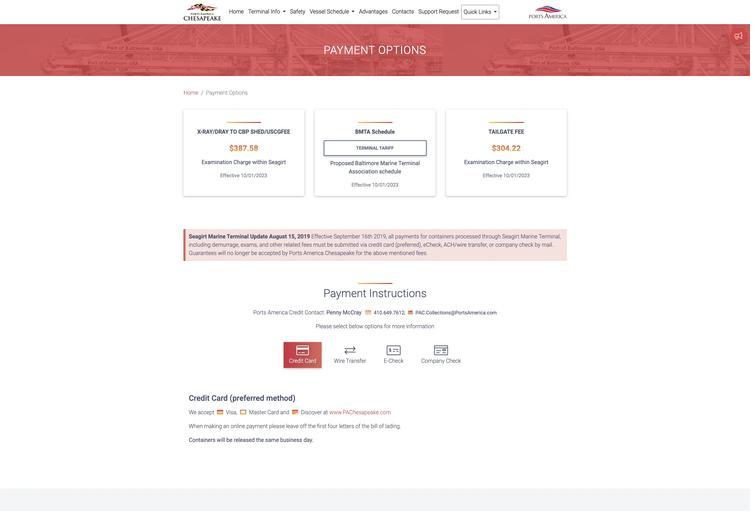 Task type: vqa. For each thing, say whether or not it's contained in the screenshot.
Limit
no



Task type: locate. For each thing, give the bounding box(es) containing it.
payments
[[396, 234, 420, 240]]

1 examination charge within seagirt from the left
[[202, 159, 286, 166]]

marine up schedule
[[381, 160, 398, 167]]

card up please
[[268, 409, 279, 416]]

within
[[253, 159, 267, 166], [515, 159, 530, 166]]

effective down association
[[352, 182, 371, 188]]

0 horizontal spatial ports
[[253, 309, 267, 316]]

1 vertical spatial be
[[251, 250, 257, 257]]

within for $387.58
[[253, 159, 267, 166]]

1 horizontal spatial of
[[379, 423, 384, 430]]

2 of from the left
[[379, 423, 384, 430]]

0 vertical spatial will
[[218, 250, 226, 257]]

1 examination from the left
[[202, 159, 232, 166]]

association
[[349, 169, 378, 175]]

2 examination charge within seagirt from the left
[[465, 159, 549, 166]]

0 vertical spatial payment
[[324, 44, 376, 57]]

safety
[[290, 8, 306, 15]]

information
[[407, 323, 435, 330]]

and down update
[[260, 242, 269, 248]]

mail.
[[542, 242, 554, 248]]

e-check link
[[379, 342, 410, 368]]

by
[[535, 242, 541, 248], [282, 250, 288, 257]]

1 vertical spatial card
[[212, 394, 228, 403]]

seagirt
[[269, 159, 286, 166], [531, 159, 549, 166], [189, 234, 207, 240], [503, 234, 520, 240]]

1 horizontal spatial card
[[268, 409, 279, 416]]

10/01/2023 down schedule
[[372, 182, 399, 188]]

examination for $304.22
[[465, 159, 495, 166]]

schedule right vessel
[[327, 8, 349, 15]]

terminal tariff link
[[324, 140, 427, 156]]

0 horizontal spatial examination charge within seagirt
[[202, 159, 286, 166]]

credit card link
[[284, 342, 322, 368]]

charge down $387.58 at the top of page
[[234, 159, 251, 166]]

of
[[356, 423, 361, 430], [379, 423, 384, 430]]

1 horizontal spatial check
[[446, 358, 461, 365]]

info
[[271, 8, 280, 15]]

pac.collections@portsamerica.com
[[416, 310, 497, 316]]

above
[[373, 250, 388, 257]]

of right letters
[[356, 423, 361, 430]]

no
[[227, 250, 234, 257]]

shed/uscgfee
[[251, 129, 291, 135]]

1 horizontal spatial charge
[[496, 159, 514, 166]]

marine inside effective september 16th 2019, all payments for containers processed through seagirt marine terminal, including demurrage, exams, and other related fees must be submitted via credit card (preferred), echeck, ach/wire transfer, or company check by mail. guarantees will no longer be accepted by ports america chesapeake for the above mentioned fees.
[[521, 234, 538, 240]]

terminal
[[248, 8, 270, 15], [357, 146, 379, 151], [399, 160, 420, 167], [227, 234, 249, 240]]

effective inside effective september 16th 2019, all payments for containers processed through seagirt marine terminal, including demurrage, exams, and other related fees must be submitted via credit card (preferred), echeck, ach/wire transfer, or company check by mail. guarantees will no longer be accepted by ports america chesapeake for the above mentioned fees.
[[312, 234, 333, 240]]

0 horizontal spatial home link
[[184, 89, 199, 97]]

0 horizontal spatial charge
[[234, 159, 251, 166]]

method)
[[266, 394, 296, 403]]

2 horizontal spatial card
[[305, 358, 317, 365]]

2 within from the left
[[515, 159, 530, 166]]

2 vertical spatial be
[[227, 437, 233, 444]]

discover                                     at www.pachesapeake.com
[[300, 409, 391, 416]]

15,
[[289, 234, 296, 240]]

card left wire
[[305, 358, 317, 365]]

home
[[229, 8, 244, 15], [184, 90, 199, 96]]

0 vertical spatial home link
[[227, 5, 246, 19]]

0 vertical spatial card
[[305, 358, 317, 365]]

all
[[389, 234, 394, 240]]

1 horizontal spatial for
[[384, 323, 391, 330]]

and left cc discover image
[[280, 409, 290, 416]]

examination charge within seagirt down '$304.22'
[[465, 159, 549, 166]]

effective 10/01/2023 down '$304.22'
[[483, 173, 530, 179]]

safety link
[[288, 5, 308, 19]]

vessel schedule
[[310, 8, 351, 15]]

for left the more
[[384, 323, 391, 330]]

10/01/2023 down '$304.22'
[[504, 173, 530, 179]]

1 horizontal spatial 10/01/2023
[[372, 182, 399, 188]]

2 horizontal spatial 10/01/2023
[[504, 173, 530, 179]]

credit for credit card
[[289, 358, 304, 365]]

0 horizontal spatial within
[[253, 159, 267, 166]]

will down an
[[217, 437, 225, 444]]

master card and
[[248, 409, 291, 416]]

containers
[[429, 234, 455, 240]]

2 vertical spatial card
[[268, 409, 279, 416]]

2019
[[298, 234, 310, 240]]

schedule
[[327, 8, 349, 15], [372, 129, 395, 135]]

credit
[[289, 309, 304, 316], [289, 358, 304, 365], [189, 394, 210, 403]]

tab list
[[183, 339, 567, 372]]

1 horizontal spatial schedule
[[372, 129, 395, 135]]

0 vertical spatial schedule
[[327, 8, 349, 15]]

0 vertical spatial options
[[379, 44, 427, 57]]

1 horizontal spatial within
[[515, 159, 530, 166]]

first
[[317, 423, 327, 430]]

for down via
[[356, 250, 363, 257]]

accept
[[198, 409, 214, 416]]

leave
[[286, 423, 299, 430]]

1 horizontal spatial ports
[[289, 250, 302, 257]]

be down an
[[227, 437, 233, 444]]

2 vertical spatial credit
[[189, 394, 210, 403]]

0 vertical spatial credit
[[289, 309, 304, 316]]

advantages
[[359, 8, 388, 15]]

0 horizontal spatial payment options
[[206, 90, 248, 96]]

1 horizontal spatial home link
[[227, 5, 246, 19]]

guarantees
[[189, 250, 217, 257]]

september
[[334, 234, 360, 240]]

within down $387.58 at the top of page
[[253, 159, 267, 166]]

1 vertical spatial home link
[[184, 89, 199, 97]]

and inside effective september 16th 2019, all payments for containers processed through seagirt marine terminal, including demurrage, exams, and other related fees must be submitted via credit card (preferred), echeck, ach/wire transfer, or company check by mail. guarantees will no longer be accepted by ports america chesapeake for the above mentioned fees.
[[260, 242, 269, 248]]

0 horizontal spatial check
[[389, 358, 404, 365]]

0 vertical spatial home
[[229, 8, 244, 15]]

card for credit card
[[305, 358, 317, 365]]

0 horizontal spatial for
[[356, 250, 363, 257]]

1 vertical spatial home
[[184, 90, 199, 96]]

x-ray/dray to cbp shed/uscgfee
[[197, 129, 291, 135]]

longer
[[235, 250, 250, 257]]

will left the no
[[218, 250, 226, 257]]

charge
[[234, 159, 251, 166], [496, 159, 514, 166]]

exams,
[[241, 242, 258, 248]]

schedule inside vessel schedule link
[[327, 8, 349, 15]]

effective for schedule
[[352, 182, 371, 188]]

home for home "link" to the top
[[229, 8, 244, 15]]

effective 10/01/2023 down $387.58 at the top of page
[[220, 173, 267, 179]]

marine up check
[[521, 234, 538, 240]]

payment
[[324, 44, 376, 57], [206, 90, 228, 96], [324, 287, 367, 300]]

0 horizontal spatial home
[[184, 90, 199, 96]]

0 vertical spatial and
[[260, 242, 269, 248]]

1 vertical spatial payment options
[[206, 90, 248, 96]]

0 vertical spatial ports
[[289, 250, 302, 257]]

0 horizontal spatial of
[[356, 423, 361, 430]]

cc mastercard image
[[239, 410, 248, 415]]

examination down ray/dray
[[202, 159, 232, 166]]

0 horizontal spatial america
[[268, 309, 288, 316]]

1 vertical spatial for
[[356, 250, 363, 257]]

tailgate fee
[[489, 129, 525, 135]]

effective up must
[[312, 234, 333, 240]]

0 vertical spatial america
[[304, 250, 324, 257]]

via
[[361, 242, 367, 248]]

marine inside proposed baltimore marine  terminal association schedule
[[381, 160, 398, 167]]

examination charge within seagirt for $387.58
[[202, 159, 286, 166]]

1 horizontal spatial marine
[[381, 160, 398, 167]]

1 horizontal spatial payment options
[[324, 44, 427, 57]]

home inside "link"
[[229, 8, 244, 15]]

examination charge within seagirt down $387.58 at the top of page
[[202, 159, 286, 166]]

0 horizontal spatial options
[[229, 90, 248, 96]]

0 horizontal spatial schedule
[[327, 8, 349, 15]]

1 vertical spatial and
[[280, 409, 290, 416]]

1 within from the left
[[253, 159, 267, 166]]

0 horizontal spatial effective 10/01/2023
[[220, 173, 267, 179]]

support
[[419, 8, 438, 15]]

proposed baltimore marine  terminal association schedule
[[330, 160, 420, 175]]

the left bill
[[362, 423, 370, 430]]

0 horizontal spatial 10/01/2023
[[241, 173, 267, 179]]

other
[[270, 242, 283, 248]]

effective 10/01/2023 down proposed baltimore marine  terminal association schedule
[[352, 182, 399, 188]]

2019,
[[374, 234, 387, 240]]

check inside 'link'
[[389, 358, 404, 365]]

please
[[269, 423, 285, 430]]

1 horizontal spatial examination charge within seagirt
[[465, 159, 549, 166]]

0 vertical spatial for
[[421, 234, 428, 240]]

within down '$304.22'
[[515, 159, 530, 166]]

card up cc visa icon
[[212, 394, 228, 403]]

1 vertical spatial credit
[[289, 358, 304, 365]]

mccray
[[343, 309, 362, 316]]

1 charge from the left
[[234, 159, 251, 166]]

charge down '$304.22'
[[496, 159, 514, 166]]

effective down '$304.22'
[[483, 173, 503, 179]]

check for company check
[[446, 358, 461, 365]]

be right must
[[327, 242, 333, 248]]

within for $304.22
[[515, 159, 530, 166]]

credit
[[369, 242, 382, 248]]

0 vertical spatial by
[[535, 242, 541, 248]]

terminal inside proposed baltimore marine  terminal association schedule
[[399, 160, 420, 167]]

1 vertical spatial by
[[282, 250, 288, 257]]

(preferred),
[[396, 242, 422, 248]]

an
[[224, 423, 230, 430]]

terminal up exams,
[[227, 234, 249, 240]]

cc visa image
[[216, 410, 225, 415]]

1 horizontal spatial home
[[229, 8, 244, 15]]

be down exams,
[[251, 250, 257, 257]]

1 horizontal spatial be
[[251, 250, 257, 257]]

10/01/2023 down $387.58 at the top of page
[[241, 173, 267, 179]]

schedule up 'tariff'
[[372, 129, 395, 135]]

1 horizontal spatial examination
[[465, 159, 495, 166]]

x-
[[197, 129, 203, 135]]

examination charge within seagirt for $304.22
[[465, 159, 549, 166]]

of right bill
[[379, 423, 384, 430]]

wire
[[334, 358, 345, 365]]

1 vertical spatial ports
[[253, 309, 267, 316]]

1 horizontal spatial effective 10/01/2023
[[352, 182, 399, 188]]

effective
[[220, 173, 240, 179], [483, 173, 503, 179], [352, 182, 371, 188], [312, 234, 333, 240]]

the down via
[[364, 250, 372, 257]]

fees
[[302, 242, 312, 248]]

0 horizontal spatial card
[[212, 394, 228, 403]]

1 vertical spatial america
[[268, 309, 288, 316]]

check for e-check
[[389, 358, 404, 365]]

1 vertical spatial options
[[229, 90, 248, 96]]

at
[[323, 409, 328, 416]]

0 horizontal spatial and
[[260, 242, 269, 248]]

2 examination from the left
[[465, 159, 495, 166]]

links
[[479, 9, 492, 15]]

by left mail.
[[535, 242, 541, 248]]

0 horizontal spatial examination
[[202, 159, 232, 166]]

1 horizontal spatial america
[[304, 250, 324, 257]]

for up echeck,
[[421, 234, 428, 240]]

examination down '$304.22'
[[465, 159, 495, 166]]

1 vertical spatial will
[[217, 437, 225, 444]]

will
[[218, 250, 226, 257], [217, 437, 225, 444]]

terminal up schedule
[[399, 160, 420, 167]]

schedule
[[380, 169, 402, 175]]

by down the related on the left of page
[[282, 250, 288, 257]]

chesapeake
[[325, 250, 355, 257]]

cbp
[[239, 129, 249, 135]]

2 horizontal spatial effective 10/01/2023
[[483, 173, 530, 179]]

examination
[[202, 159, 232, 166], [465, 159, 495, 166]]

0 vertical spatial payment options
[[324, 44, 427, 57]]

mentioned
[[389, 250, 415, 257]]

schedule for bmta schedule
[[372, 129, 395, 135]]

effective down $387.58 at the top of page
[[220, 173, 240, 179]]

2 horizontal spatial be
[[327, 242, 333, 248]]

2 horizontal spatial marine
[[521, 234, 538, 240]]

be
[[327, 242, 333, 248], [251, 250, 257, 257], [227, 437, 233, 444]]

0 vertical spatial be
[[327, 242, 333, 248]]

1 vertical spatial schedule
[[372, 129, 395, 135]]

card
[[305, 358, 317, 365], [212, 394, 228, 403], [268, 409, 279, 416]]

or
[[489, 242, 494, 248]]

ports
[[289, 250, 302, 257], [253, 309, 267, 316]]

0 horizontal spatial be
[[227, 437, 233, 444]]

marine up demurrage, on the left top
[[208, 234, 226, 240]]

the
[[364, 250, 372, 257], [308, 423, 316, 430], [362, 423, 370, 430], [256, 437, 264, 444]]

select
[[334, 323, 348, 330]]

2 charge from the left
[[496, 159, 514, 166]]

pac.collections@portsamerica.com link
[[407, 310, 497, 316]]

2 check from the left
[[446, 358, 461, 365]]

1 horizontal spatial by
[[535, 242, 541, 248]]

1 check from the left
[[389, 358, 404, 365]]



Task type: describe. For each thing, give the bounding box(es) containing it.
quick
[[464, 9, 478, 15]]

10/01/2023 for $304.22
[[504, 173, 530, 179]]

0 horizontal spatial by
[[282, 250, 288, 257]]

phone office image
[[366, 310, 372, 315]]

company
[[422, 358, 445, 365]]

transfer,
[[469, 242, 488, 248]]

cc discover image
[[291, 410, 300, 415]]

wire transfer link
[[329, 342, 372, 368]]

we
[[189, 409, 197, 416]]

payment
[[247, 423, 268, 430]]

bmta
[[356, 129, 371, 135]]

terminal up "baltimore"
[[357, 146, 379, 151]]

ports inside effective september 16th 2019, all payments for containers processed through seagirt marine terminal, including demurrage, exams, and other related fees must be submitted via credit card (preferred), echeck, ach/wire transfer, or company check by mail. guarantees will no longer be accepted by ports america chesapeake for the above mentioned fees.
[[289, 250, 302, 257]]

effective 10/01/2023 for $387.58
[[220, 173, 267, 179]]

including
[[189, 242, 211, 248]]

same
[[265, 437, 279, 444]]

when
[[189, 423, 203, 430]]

request
[[439, 8, 459, 15]]

business
[[280, 437, 303, 444]]

$304.22
[[492, 144, 521, 153]]

card for master card and
[[268, 409, 279, 416]]

examination for $387.58
[[202, 159, 232, 166]]

will inside effective september 16th 2019, all payments for containers processed through seagirt marine terminal, including demurrage, exams, and other related fees must be submitted via credit card (preferred), echeck, ach/wire transfer, or company check by mail. guarantees will no longer be accepted by ports america chesapeake for the above mentioned fees.
[[218, 250, 226, 257]]

vessel
[[310, 8, 326, 15]]

1 of from the left
[[356, 423, 361, 430]]

16th
[[362, 234, 373, 240]]

1 vertical spatial payment
[[206, 90, 228, 96]]

410.649.7612;
[[374, 310, 406, 316]]

2 vertical spatial payment
[[324, 287, 367, 300]]

update
[[250, 234, 268, 240]]

support request link
[[417, 5, 462, 19]]

credit for credit card (preferred method)
[[189, 394, 210, 403]]

support request
[[419, 8, 459, 15]]

charge for $304.22
[[496, 159, 514, 166]]

demurrage,
[[212, 242, 240, 248]]

seagirt marine terminal update august 15, 2019
[[189, 234, 310, 240]]

vessel schedule link
[[308, 5, 357, 19]]

1 horizontal spatial options
[[379, 44, 427, 57]]

when making an online payment please leave off the first four                                     letters of the bill of lading.
[[189, 423, 401, 430]]

2 horizontal spatial for
[[421, 234, 428, 240]]

payment instructions
[[324, 287, 427, 300]]

www.pachesapeake.com link
[[330, 409, 391, 416]]

contact:
[[305, 309, 325, 316]]

ach/wire
[[444, 242, 467, 248]]

effective september 16th 2019, all payments for containers processed through seagirt marine terminal, including demurrage, exams, and other related fees must be submitted via credit card (preferred), echeck, ach/wire transfer, or company check by mail. guarantees will no longer be accepted by ports america chesapeake for the above mentioned fees.
[[189, 234, 561, 257]]

home for the leftmost home "link"
[[184, 90, 199, 96]]

ray/dray
[[203, 129, 229, 135]]

submitted
[[335, 242, 359, 248]]

more
[[393, 323, 405, 330]]

tariff
[[380, 146, 394, 151]]

e-check
[[384, 358, 404, 365]]

2 vertical spatial for
[[384, 323, 391, 330]]

day.
[[304, 437, 314, 444]]

instructions
[[369, 287, 427, 300]]

card
[[384, 242, 394, 248]]

containers will be released the same business day.
[[189, 437, 314, 444]]

letters
[[339, 423, 354, 430]]

tab list containing credit card
[[183, 339, 567, 372]]

processed
[[456, 234, 481, 240]]

the left same
[[256, 437, 264, 444]]

charge for $387.58
[[234, 159, 251, 166]]

check
[[520, 242, 534, 248]]

penny
[[327, 309, 342, 316]]

1 horizontal spatial and
[[280, 409, 290, 416]]

discover
[[301, 409, 322, 416]]

effective for ray/dray
[[220, 173, 240, 179]]

tailgate
[[489, 129, 514, 135]]

company check link
[[416, 342, 467, 368]]

off
[[300, 423, 307, 430]]

fees.
[[417, 250, 428, 257]]

terminal tariff
[[357, 146, 394, 151]]

four
[[328, 423, 338, 430]]

august
[[269, 234, 287, 240]]

terminal left info on the top left
[[248, 8, 270, 15]]

credit card (preferred method)
[[189, 394, 296, 403]]

seagirt inside effective september 16th 2019, all payments for containers processed through seagirt marine terminal, including demurrage, exams, and other related fees must be submitted via credit card (preferred), echeck, ach/wire transfer, or company check by mail. guarantees will no longer be accepted by ports america chesapeake for the above mentioned fees.
[[503, 234, 520, 240]]

effective for fee
[[483, 173, 503, 179]]

company
[[496, 242, 518, 248]]

we accept
[[189, 409, 216, 416]]

effective 10/01/2023 for $304.22
[[483, 173, 530, 179]]

schedule for vessel schedule
[[327, 8, 349, 15]]

bmta schedule
[[356, 129, 395, 135]]

fee
[[515, 129, 525, 135]]

0 horizontal spatial marine
[[208, 234, 226, 240]]

must
[[314, 242, 326, 248]]

please select below options for more information
[[316, 323, 435, 330]]

transfer
[[346, 358, 366, 365]]

envelope image
[[408, 310, 413, 315]]

accepted
[[259, 250, 281, 257]]

to
[[230, 129, 237, 135]]

lading.
[[386, 423, 401, 430]]

credit card
[[289, 358, 317, 365]]

company check
[[422, 358, 461, 365]]

the right off
[[308, 423, 316, 430]]

wire transfer
[[334, 358, 366, 365]]

quick links link
[[462, 5, 500, 19]]

baltimore
[[355, 160, 379, 167]]

released
[[234, 437, 255, 444]]

the inside effective september 16th 2019, all payments for containers processed through seagirt marine terminal, including demurrage, exams, and other related fees must be submitted via credit card (preferred), echeck, ach/wire transfer, or company check by mail. guarantees will no longer be accepted by ports america chesapeake for the above mentioned fees.
[[364, 250, 372, 257]]

america inside effective september 16th 2019, all payments for containers processed through seagirt marine terminal, including demurrage, exams, and other related fees must be submitted via credit card (preferred), echeck, ach/wire transfer, or company check by mail. guarantees will no longer be accepted by ports america chesapeake for the above mentioned fees.
[[304, 250, 324, 257]]

below
[[349, 323, 364, 330]]

proposed
[[330, 160, 354, 167]]

card for credit card (preferred method)
[[212, 394, 228, 403]]

410.649.7612; link
[[363, 310, 407, 316]]

options
[[365, 323, 383, 330]]

contacts
[[392, 8, 414, 15]]

contacts link
[[390, 5, 417, 19]]

www.pachesapeake.com
[[330, 409, 391, 416]]

echeck,
[[424, 242, 443, 248]]

10/01/2023 for $387.58
[[241, 173, 267, 179]]



